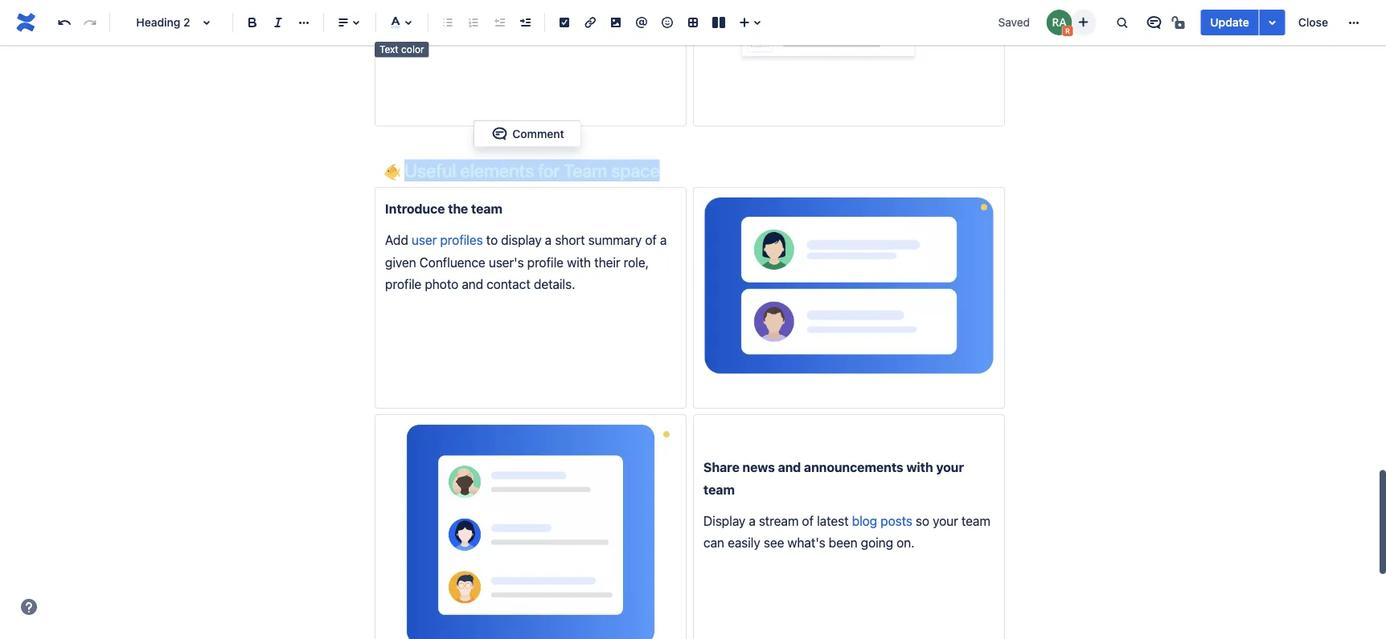 Task type: vqa. For each thing, say whether or not it's contained in the screenshot.
rightmost a
yes



Task type: describe. For each thing, give the bounding box(es) containing it.
add image, video, or file image
[[606, 13, 626, 32]]

blog posts link
[[852, 514, 912, 529]]

1 vertical spatial profile
[[385, 277, 422, 292]]

comment
[[512, 127, 564, 140]]

short
[[555, 233, 585, 248]]

user
[[412, 233, 437, 248]]

help image
[[19, 598, 39, 617]]

been
[[829, 536, 858, 551]]

1 horizontal spatial a
[[660, 233, 667, 248]]

and inside to display a short summary of a given confluence user's profile with their role, profile photo and contact details.
[[462, 277, 483, 292]]

color
[[401, 44, 424, 55]]

with inside to display a short summary of a given confluence user's profile with their role, profile photo and contact details.
[[567, 255, 591, 270]]

profiles
[[440, 233, 483, 248]]

action item image
[[555, 13, 574, 32]]

heading
[[136, 16, 180, 29]]

summary
[[588, 233, 642, 248]]

emoji image
[[658, 13, 677, 32]]

team for introduce the team
[[471, 201, 502, 216]]

text
[[379, 44, 399, 55]]

announcements
[[804, 460, 903, 475]]

link image
[[580, 13, 600, 32]]

comment icon image
[[1144, 13, 1164, 32]]

what's
[[787, 536, 825, 551]]

close
[[1298, 16, 1328, 29]]

comment image
[[490, 124, 509, 144]]

2
[[183, 16, 190, 29]]

contact
[[487, 277, 530, 292]]

text color
[[379, 44, 424, 55]]

no restrictions image
[[1170, 13, 1189, 32]]

user's
[[489, 255, 524, 270]]

mention image
[[632, 13, 651, 32]]

to display a short summary of a given confluence user's profile with their role, profile photo and contact details.
[[385, 233, 670, 292]]

more formatting image
[[294, 13, 314, 32]]

bold ⌘b image
[[243, 13, 262, 32]]

team inside share news and announcements with your team
[[703, 482, 735, 497]]

latest
[[817, 514, 849, 529]]

photo
[[425, 277, 458, 292]]

redo ⌘⇧z image
[[80, 13, 100, 32]]

easily
[[728, 536, 760, 551]]

close button
[[1289, 10, 1338, 35]]

your inside share news and announcements with your team
[[936, 460, 964, 475]]

so
[[916, 514, 929, 529]]

their
[[594, 255, 620, 270]]

layouts image
[[709, 13, 728, 32]]

display a stream of latest blog posts
[[703, 514, 912, 529]]

team
[[564, 160, 607, 181]]

and inside share news and announcements with your team
[[778, 460, 801, 475]]

bullet list ⌘⇧8 image
[[438, 13, 457, 32]]

going
[[861, 536, 893, 551]]

to
[[486, 233, 498, 248]]

update
[[1210, 16, 1249, 29]]



Task type: locate. For each thing, give the bounding box(es) containing it.
2 horizontal spatial a
[[749, 514, 756, 529]]

posts
[[881, 514, 912, 529]]

team inside so your team can easily see what's been going on.
[[961, 514, 990, 529]]

of up role,
[[645, 233, 657, 248]]

more image
[[1344, 13, 1364, 32]]

italic ⌘i image
[[269, 13, 288, 32]]

2 vertical spatial team
[[961, 514, 990, 529]]

display
[[501, 233, 542, 248]]

team down share
[[703, 482, 735, 497]]

team right the
[[471, 201, 502, 216]]

0 vertical spatial of
[[645, 233, 657, 248]]

update button
[[1201, 10, 1259, 35]]

of inside to display a short summary of a given confluence user's profile with their role, profile photo and contact details.
[[645, 233, 657, 248]]

profile
[[527, 255, 564, 270], [385, 277, 422, 292]]

0 horizontal spatial of
[[645, 233, 657, 248]]

heading 2 button
[[117, 5, 226, 40]]

1 vertical spatial your
[[933, 514, 958, 529]]

your inside so your team can easily see what's been going on.
[[933, 514, 958, 529]]

a up easily in the right bottom of the page
[[749, 514, 756, 529]]

role,
[[624, 255, 649, 270]]

1 vertical spatial of
[[802, 514, 814, 529]]

team right "so"
[[961, 514, 990, 529]]

undo ⌘z image
[[55, 13, 74, 32]]

for
[[538, 160, 560, 181]]

a left short
[[545, 233, 552, 248]]

0 vertical spatial and
[[462, 277, 483, 292]]

0 vertical spatial your
[[936, 460, 964, 475]]

add user profiles
[[385, 233, 483, 248]]

1 horizontal spatial of
[[802, 514, 814, 529]]

your
[[936, 460, 964, 475], [933, 514, 958, 529]]

heading 2
[[136, 16, 190, 29]]

profile down given
[[385, 277, 422, 292]]

blog
[[852, 514, 877, 529]]

a
[[545, 233, 552, 248], [660, 233, 667, 248], [749, 514, 756, 529]]

the
[[448, 201, 468, 216]]

1 vertical spatial team
[[703, 482, 735, 497]]

details.
[[534, 277, 575, 292]]

and down the confluence at left top
[[462, 277, 483, 292]]

0 vertical spatial with
[[567, 255, 591, 270]]

user profiles link
[[412, 233, 483, 248]]

share
[[703, 460, 739, 475]]

indent tab image
[[515, 13, 535, 32]]

team for so your team can easily see what's been going on.
[[961, 514, 990, 529]]

ruby anderson image
[[1046, 10, 1072, 35]]

1 horizontal spatial team
[[703, 482, 735, 497]]

0 horizontal spatial with
[[567, 255, 591, 270]]

0 horizontal spatial a
[[545, 233, 552, 248]]

introduce the team
[[385, 201, 502, 216]]

numbered list ⌘⇧7 image
[[464, 13, 483, 32]]

0 vertical spatial profile
[[527, 255, 564, 270]]

and
[[462, 277, 483, 292], [778, 460, 801, 475]]

display
[[703, 514, 745, 529]]

team
[[471, 201, 502, 216], [703, 482, 735, 497], [961, 514, 990, 529]]

share news and announcements with your team
[[703, 460, 967, 497]]

news
[[742, 460, 775, 475]]

0 horizontal spatial and
[[462, 277, 483, 292]]

text color tooltip
[[375, 42, 429, 58]]

saved
[[998, 16, 1030, 29]]

a right summary on the top left of the page
[[660, 233, 667, 248]]

confluence
[[419, 255, 485, 270]]

with up "so"
[[906, 460, 933, 475]]

confluence image
[[13, 10, 39, 35], [13, 10, 39, 35]]

1 horizontal spatial with
[[906, 460, 933, 475]]

of up what's
[[802, 514, 814, 529]]

so your team can easily see what's been going on.
[[703, 514, 994, 551]]

0 vertical spatial team
[[471, 201, 502, 216]]

with down short
[[567, 255, 591, 270]]

on.
[[897, 536, 915, 551]]

invite to edit image
[[1074, 12, 1093, 32]]

introduce
[[385, 201, 445, 216]]

1 vertical spatial with
[[906, 460, 933, 475]]

useful elements for team space
[[404, 160, 660, 181]]

2 horizontal spatial team
[[961, 514, 990, 529]]

profile up details. on the left
[[527, 255, 564, 270]]

add
[[385, 233, 408, 248]]

of
[[645, 233, 657, 248], [802, 514, 814, 529]]

can
[[703, 536, 724, 551]]

stream
[[759, 514, 799, 529]]

1 horizontal spatial and
[[778, 460, 801, 475]]

with
[[567, 255, 591, 270], [906, 460, 933, 475]]

given
[[385, 255, 416, 270]]

space
[[611, 160, 660, 181]]

elements
[[460, 160, 534, 181]]

comment button
[[480, 124, 574, 144]]

adjust update settings image
[[1263, 13, 1282, 32]]

:tropical_fish: image
[[384, 164, 400, 181], [384, 164, 400, 181]]

see
[[764, 536, 784, 551]]

1 horizontal spatial profile
[[527, 255, 564, 270]]

align left image
[[334, 13, 353, 32]]

0 horizontal spatial team
[[471, 201, 502, 216]]

and right news at the bottom right of page
[[778, 460, 801, 475]]

useful
[[404, 160, 456, 181]]

table image
[[683, 13, 703, 32]]

1 vertical spatial and
[[778, 460, 801, 475]]

outdent ⇧tab image
[[490, 13, 509, 32]]

find and replace image
[[1112, 13, 1131, 32]]

0 horizontal spatial profile
[[385, 277, 422, 292]]

with inside share news and announcements with your team
[[906, 460, 933, 475]]



